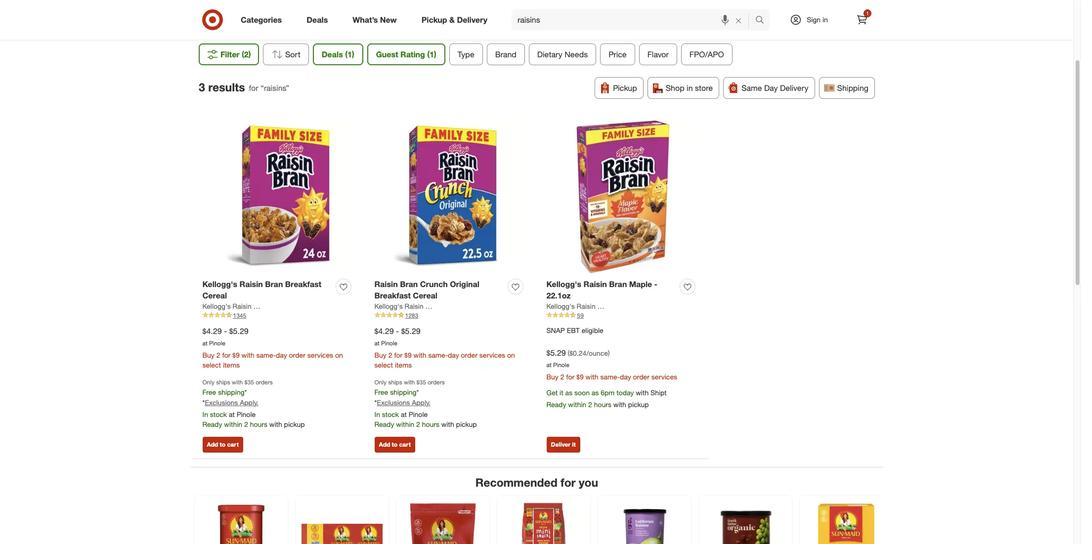 Task type: locate. For each thing, give the bounding box(es) containing it.
kellogg's raisin bran up 59
[[547, 302, 612, 311]]

free for cereal
[[203, 388, 216, 397]]

2 to from the left
[[392, 441, 398, 449]]

exclusions for cereal
[[205, 399, 238, 407]]

2 add to cart button from the left
[[375, 437, 415, 453]]

day for kellogg's raisin bran breakfast cereal
[[276, 351, 287, 359]]

1 link
[[852, 9, 874, 31]]

kellogg's raisin bran
[[203, 302, 268, 311], [375, 302, 440, 311], [547, 302, 612, 311]]

1 horizontal spatial delivery
[[781, 83, 809, 93]]

0 horizontal spatial in
[[203, 410, 208, 419]]

services inside the $5.29 ( $0.24 /ounce ) at pinole buy 2 for $9 with same-day order services
[[652, 373, 678, 381]]

1 to from the left
[[220, 441, 226, 449]]

0 horizontal spatial shipping
[[218, 388, 245, 397]]

kellogg's raisin bran link for raisin bran crunch original breakfast cereal
[[375, 302, 440, 312]]

hours
[[594, 401, 612, 409], [250, 420, 268, 429], [422, 420, 440, 429]]

2 $4.29 - $5.29 at pinole buy 2 for $9 with same-day order services on select items from the left
[[375, 326, 515, 369]]

-
[[655, 280, 658, 289], [224, 326, 227, 336], [396, 326, 399, 336]]

0 vertical spatial it
[[560, 389, 564, 397]]

2 horizontal spatial within
[[569, 401, 587, 409]]

pickup for kellogg's raisin bran breakfast cereal
[[284, 420, 305, 429]]

1 horizontal spatial $5.29
[[402, 326, 421, 336]]

deals inside the deals link
[[307, 15, 328, 25]]

$5.29
[[229, 326, 249, 336], [402, 326, 421, 336], [547, 348, 566, 358]]

0 horizontal spatial orders
[[256, 379, 273, 386]]

kellogg's raisin bran link up '1283'
[[375, 302, 440, 312]]

raisin inside raisin bran crunch original breakfast cereal
[[375, 280, 398, 289]]

bran inside kellogg's raisin bran maple - 22.1oz
[[610, 280, 628, 289]]

pickup for raisin bran crunch original breakfast cereal
[[456, 420, 477, 429]]

1 horizontal spatial $9
[[405, 351, 412, 359]]

kellogg's up 1345
[[203, 280, 238, 289]]

hours inside get it as soon as 6pm today with shipt ready within 2 hours with pickup
[[594, 401, 612, 409]]

1 only from the left
[[203, 379, 215, 386]]

$9 up soon on the bottom
[[577, 373, 584, 381]]

0 horizontal spatial $35
[[245, 379, 254, 386]]

to
[[220, 441, 226, 449], [392, 441, 398, 449]]

0 horizontal spatial $5.29
[[229, 326, 249, 336]]

brand
[[495, 50, 517, 59]]

in for kellogg's raisin bran breakfast cereal
[[203, 410, 208, 419]]

same- up 6pm
[[601, 373, 620, 381]]

2 only ships with $35 orders free shipping * * exclusions apply. in stock at  pinole ready within 2 hours with pickup from the left
[[375, 379, 477, 429]]

1 horizontal spatial add to cart button
[[375, 437, 415, 453]]

(1) left guest
[[345, 50, 354, 59]]

1 cart from the left
[[227, 441, 239, 449]]

day down 1283 link
[[448, 351, 459, 359]]

1 horizontal spatial cereal
[[413, 291, 438, 301]]

0 horizontal spatial buy
[[203, 351, 215, 359]]

pickup button
[[595, 77, 644, 99]]

0 horizontal spatial pickup
[[284, 420, 305, 429]]

0 horizontal spatial free
[[203, 388, 216, 397]]

0 horizontal spatial kellogg's raisin bran
[[203, 302, 268, 311]]

2 horizontal spatial order
[[634, 373, 650, 381]]

0 horizontal spatial only ships with $35 orders free shipping * * exclusions apply. in stock at  pinole ready within 2 hours with pickup
[[203, 379, 305, 429]]

only for kellogg's raisin bran breakfast cereal
[[203, 379, 215, 386]]

add for kellogg's raisin bran breakfast cereal
[[207, 441, 218, 449]]

same
[[742, 83, 763, 93]]

1 items from the left
[[223, 361, 240, 369]]

kellogg's raisin bran for kellogg's raisin bran breakfast cereal
[[203, 302, 268, 311]]

raisin bran crunch original breakfast cereal link
[[375, 279, 504, 302]]

1 horizontal spatial exclusions apply. link
[[377, 399, 431, 407]]

$4.29 for kellogg's raisin bran breakfast cereal
[[203, 326, 222, 336]]

kellogg's raisin bran link for kellogg's raisin bran breakfast cereal
[[203, 302, 268, 312]]

only ships with $35 orders free shipping * * exclusions apply. in stock at  pinole ready within 2 hours with pickup for cereal
[[203, 379, 305, 429]]

order
[[289, 351, 306, 359], [461, 351, 478, 359], [634, 373, 650, 381]]

1 cereal from the left
[[203, 291, 227, 301]]

kellogg's
[[203, 280, 238, 289], [547, 280, 582, 289], [203, 302, 231, 311], [375, 302, 403, 311], [547, 302, 575, 311]]

maple
[[630, 280, 653, 289]]

0 horizontal spatial cereal
[[203, 291, 227, 301]]

in inside button
[[687, 83, 693, 93]]

1 horizontal spatial breakfast
[[375, 291, 411, 301]]

1 stock from the left
[[210, 410, 227, 419]]

kellogg's up the 22.1oz
[[547, 280, 582, 289]]

1 kellogg's raisin bran link from the left
[[203, 302, 268, 312]]

pickup for pickup & delivery
[[422, 15, 448, 25]]

kellogg's raisin bran link
[[203, 302, 268, 312], [375, 302, 440, 312], [547, 302, 612, 312]]

sun-maid california sun-dried raisins - 1oz / 6ct image
[[302, 502, 383, 545], [302, 502, 383, 545]]

select for cereal
[[203, 361, 221, 369]]

1 horizontal spatial only
[[375, 379, 387, 386]]

kellogg's raisin bran breakfast cereal
[[203, 280, 322, 301]]

$4.29 - $5.29 at pinole buy 2 for $9 with same-day order services on select items for crunch
[[375, 326, 515, 369]]

same- down '1345' link
[[256, 351, 276, 359]]

1 horizontal spatial pickup
[[456, 420, 477, 429]]

2 cart from the left
[[399, 441, 411, 449]]

1 horizontal spatial hours
[[422, 420, 440, 429]]

1 (1) from the left
[[345, 50, 354, 59]]

sun-maid natural california raisins resealable bag -10oz image
[[403, 502, 484, 545], [403, 502, 484, 545]]

1 horizontal spatial exclusions
[[377, 399, 410, 407]]

$4.29 - $5.29 at pinole buy 2 for $9 with same-day order services on select items down 1283 link
[[375, 326, 515, 369]]

0 horizontal spatial stock
[[210, 410, 227, 419]]

buy inside the $5.29 ( $0.24 /ounce ) at pinole buy 2 for $9 with same-day order services
[[547, 373, 559, 381]]

buy
[[203, 351, 215, 359], [375, 351, 387, 359], [547, 373, 559, 381]]

it right get in the right of the page
[[560, 389, 564, 397]]

cereal inside raisin bran crunch original breakfast cereal
[[413, 291, 438, 301]]

on for raisin bran crunch original breakfast cereal
[[508, 351, 515, 359]]

1 as from the left
[[566, 389, 573, 397]]

0 horizontal spatial services
[[308, 351, 333, 359]]

0 horizontal spatial day
[[276, 351, 287, 359]]

2 on from the left
[[508, 351, 515, 359]]

0 horizontal spatial $9
[[233, 351, 240, 359]]

(1) right rating at the left top of the page
[[427, 50, 436, 59]]

1 horizontal spatial it
[[573, 441, 576, 449]]

$4.29 - $5.29 at pinole buy 2 for $9 with same-day order services on select items for bran
[[203, 326, 343, 369]]

ready
[[547, 401, 567, 409], [203, 420, 222, 429], [375, 420, 394, 429]]

kellogg's down the 22.1oz
[[547, 302, 575, 311]]

delivery right &
[[457, 15, 488, 25]]

original
[[450, 280, 480, 289]]

sun-maid california golden raisins box - 12oz image
[[806, 502, 888, 545], [806, 502, 888, 545]]

0 horizontal spatial $4.29
[[203, 326, 222, 336]]

pickup
[[422, 15, 448, 25], [614, 83, 638, 93]]

dietary needs
[[537, 50, 588, 59]]

1 vertical spatial breakfast
[[375, 291, 411, 301]]

2 kellogg's raisin bran link from the left
[[375, 302, 440, 312]]

1 select from the left
[[203, 361, 221, 369]]

shop in store button
[[648, 77, 720, 99]]

raisin inside kellogg's raisin bran breakfast cereal
[[240, 280, 263, 289]]

bran down kellogg's raisin bran breakfast cereal
[[254, 302, 268, 311]]

raisin bran crunch original breakfast cereal
[[375, 280, 480, 301]]

it for deliver
[[573, 441, 576, 449]]

2 horizontal spatial kellogg's raisin bran
[[547, 302, 612, 311]]

cereal inside kellogg's raisin bran breakfast cereal
[[203, 291, 227, 301]]

in for shop
[[687, 83, 693, 93]]

1 add to cart button from the left
[[203, 437, 243, 453]]

2 horizontal spatial $9
[[577, 373, 584, 381]]

2 horizontal spatial buy
[[547, 373, 559, 381]]

new
[[380, 15, 397, 25]]

1 vertical spatial deals
[[322, 50, 343, 59]]

0 horizontal spatial cart
[[227, 441, 239, 449]]

0 vertical spatial in
[[823, 15, 829, 24]]

shipt
[[651, 389, 667, 397]]

1 vertical spatial it
[[573, 441, 576, 449]]

59 link
[[547, 312, 700, 320]]

day for raisin bran crunch original breakfast cereal
[[448, 351, 459, 359]]

pickup inside get it as soon as 6pm today with shipt ready within 2 hours with pickup
[[629, 401, 649, 409]]

search button
[[751, 9, 775, 33]]

dietary needs button
[[529, 44, 596, 65]]

to for breakfast
[[392, 441, 398, 449]]

1 horizontal spatial as
[[592, 389, 599, 397]]

1 horizontal spatial $35
[[417, 379, 426, 386]]

$5.29 inside the $5.29 ( $0.24 /ounce ) at pinole buy 2 for $9 with same-day order services
[[547, 348, 566, 358]]

1 horizontal spatial only ships with $35 orders free shipping * * exclusions apply. in stock at  pinole ready within 2 hours with pickup
[[375, 379, 477, 429]]

2 $35 from the left
[[417, 379, 426, 386]]

add to cart for breakfast
[[379, 441, 411, 449]]

1 kellogg's raisin bran from the left
[[203, 302, 268, 311]]

free
[[203, 388, 216, 397], [375, 388, 388, 397]]

$4.29 - $5.29 at pinole buy 2 for $9 with same-day order services on select items down '1345' link
[[203, 326, 343, 369]]

0 horizontal spatial kellogg's raisin bran link
[[203, 302, 268, 312]]

0 horizontal spatial within
[[224, 420, 242, 429]]

in for sign
[[823, 15, 829, 24]]

services
[[308, 351, 333, 359], [480, 351, 506, 359], [652, 373, 678, 381]]

bran inside raisin bran crunch original breakfast cereal
[[400, 280, 418, 289]]

deals
[[307, 15, 328, 25], [322, 50, 343, 59]]

add to cart button for cereal
[[203, 437, 243, 453]]

1 horizontal spatial add to cart
[[379, 441, 411, 449]]

0 horizontal spatial ready
[[203, 420, 222, 429]]

1 vertical spatial delivery
[[781, 83, 809, 93]]

0 horizontal spatial ships
[[216, 379, 230, 386]]

0 horizontal spatial only
[[203, 379, 215, 386]]

add to cart
[[207, 441, 239, 449], [379, 441, 411, 449]]

bran for kellogg's raisin bran breakfast cereal kellogg's raisin bran link
[[254, 302, 268, 311]]

kellogg's down kellogg's raisin bran breakfast cereal
[[203, 302, 231, 311]]

1 horizontal spatial order
[[461, 351, 478, 359]]

1 ships from the left
[[216, 379, 230, 386]]

$9 for breakfast
[[405, 351, 412, 359]]

raisin inside kellogg's raisin bran maple - 22.1oz
[[584, 280, 607, 289]]

it right deliver
[[573, 441, 576, 449]]

services for raisin bran crunch original breakfast cereal
[[480, 351, 506, 359]]

add to cart for cereal
[[207, 441, 239, 449]]

day
[[765, 83, 778, 93]]

order for raisin bran crunch original breakfast cereal
[[461, 351, 478, 359]]

1 horizontal spatial orders
[[428, 379, 445, 386]]

shipping
[[218, 388, 245, 397], [390, 388, 417, 397]]

same- down 1283 link
[[429, 351, 448, 359]]

0 horizontal spatial as
[[566, 389, 573, 397]]

1 horizontal spatial $4.29
[[375, 326, 394, 336]]

kellogg's raisin bran up 1345
[[203, 302, 268, 311]]

2 ships from the left
[[388, 379, 403, 386]]

cart
[[227, 441, 239, 449], [399, 441, 411, 449]]

day inside the $5.29 ( $0.24 /ounce ) at pinole buy 2 for $9 with same-day order services
[[620, 373, 632, 381]]

2 add from the left
[[379, 441, 390, 449]]

same-
[[256, 351, 276, 359], [429, 351, 448, 359], [601, 373, 620, 381]]

1 horizontal spatial stock
[[382, 410, 399, 419]]

order down '1345' link
[[289, 351, 306, 359]]

2 as from the left
[[592, 389, 599, 397]]

order down 1283 link
[[461, 351, 478, 359]]

buy for cereal
[[203, 351, 215, 359]]

1 shipping from the left
[[218, 388, 245, 397]]

raisin bran crunch original breakfast cereal image
[[375, 121, 528, 273], [375, 121, 528, 273]]

2 horizontal spatial day
[[620, 373, 632, 381]]

day up the today
[[620, 373, 632, 381]]

items
[[223, 361, 240, 369], [395, 361, 412, 369]]

filter (2) button
[[199, 44, 259, 65]]

kellogg's raisin bran maple - 22.1oz image
[[547, 121, 700, 273], [547, 121, 700, 273]]

2 exclusions apply. link from the left
[[377, 399, 431, 407]]

0 horizontal spatial add to cart
[[207, 441, 239, 449]]

only
[[203, 379, 215, 386], [375, 379, 387, 386]]

1 exclusions apply. link from the left
[[205, 399, 259, 407]]

within
[[569, 401, 587, 409], [224, 420, 242, 429], [396, 420, 415, 429]]

bran down raisin bran crunch original breakfast cereal
[[426, 302, 440, 311]]

kellogg's raisin bran link up 1345
[[203, 302, 268, 312]]

1 apply. from the left
[[240, 399, 259, 407]]

1 horizontal spatial items
[[395, 361, 412, 369]]

$5.29 down 1345
[[229, 326, 249, 336]]

0 horizontal spatial same-
[[256, 351, 276, 359]]

0 horizontal spatial order
[[289, 351, 306, 359]]

breakfast inside raisin bran crunch original breakfast cereal
[[375, 291, 411, 301]]

kellogg's down raisin bran crunch original breakfast cereal
[[375, 302, 403, 311]]

recommended for you
[[476, 476, 599, 490]]

it
[[560, 389, 564, 397], [573, 441, 576, 449]]

organic thompson raisins - 12oz - good & gather™ image
[[705, 502, 787, 545], [705, 502, 787, 545]]

bran
[[265, 280, 283, 289], [400, 280, 418, 289], [610, 280, 628, 289], [254, 302, 268, 311], [426, 302, 440, 311], [598, 302, 612, 311]]

2 horizontal spatial -
[[655, 280, 658, 289]]

0 horizontal spatial to
[[220, 441, 226, 449]]

2 inside get it as soon as 6pm today with shipt ready within 2 hours with pickup
[[589, 401, 593, 409]]

2 stock from the left
[[382, 410, 399, 419]]

advertisement region
[[240, 0, 834, 23]]

shop in store
[[666, 83, 713, 93]]

2 select from the left
[[375, 361, 393, 369]]

1 vertical spatial in
[[687, 83, 693, 93]]

it for get
[[560, 389, 564, 397]]

$9
[[233, 351, 240, 359], [405, 351, 412, 359], [577, 373, 584, 381]]

deals up deals (1)
[[307, 15, 328, 25]]

2 orders from the left
[[428, 379, 445, 386]]

2 exclusions from the left
[[377, 399, 410, 407]]

0 horizontal spatial on
[[335, 351, 343, 359]]

0 horizontal spatial (1)
[[345, 50, 354, 59]]

bran left crunch
[[400, 280, 418, 289]]

sun-maid california sun-dried raisins canister – 20oz image
[[201, 502, 282, 545], [201, 502, 282, 545]]

pickup down price button
[[614, 83, 638, 93]]

price
[[609, 50, 627, 59]]

$9 inside the $5.29 ( $0.24 /ounce ) at pinole buy 2 for $9 with same-day order services
[[577, 373, 584, 381]]

0 horizontal spatial -
[[224, 326, 227, 336]]

stock for breakfast
[[382, 410, 399, 419]]

1 horizontal spatial in
[[823, 15, 829, 24]]

bran inside kellogg's raisin bran breakfast cereal
[[265, 280, 283, 289]]

order for kellogg's raisin bran breakfast cereal
[[289, 351, 306, 359]]

bran down kellogg's raisin bran maple - 22.1oz
[[598, 302, 612, 311]]

breakfast up '1283'
[[375, 291, 411, 301]]

1 free from the left
[[203, 388, 216, 397]]

pickup & delivery
[[422, 15, 488, 25]]

bran left 'maple'
[[610, 280, 628, 289]]

it inside get it as soon as 6pm today with shipt ready within 2 hours with pickup
[[560, 389, 564, 397]]

2 horizontal spatial $5.29
[[547, 348, 566, 358]]

2 only from the left
[[375, 379, 387, 386]]

0 horizontal spatial exclusions apply. link
[[205, 399, 259, 407]]

$4.29 for raisin bran crunch original breakfast cereal
[[375, 326, 394, 336]]

california raisins - 20oz - good & gather™ image
[[605, 502, 686, 545], [605, 502, 686, 545]]

as left soon on the bottom
[[566, 389, 573, 397]]

/ounce
[[587, 349, 608, 358]]

1 orders from the left
[[256, 379, 273, 386]]

hours for raisin bran crunch original breakfast cereal
[[422, 420, 440, 429]]

results
[[208, 80, 245, 94]]

2 free from the left
[[375, 388, 388, 397]]

1 on from the left
[[335, 351, 343, 359]]

2 $4.29 from the left
[[375, 326, 394, 336]]

pinole inside the $5.29 ( $0.24 /ounce ) at pinole buy 2 for $9 with same-day order services
[[554, 362, 570, 369]]

2 in from the left
[[375, 410, 380, 419]]

price button
[[600, 44, 635, 65]]

0 horizontal spatial pickup
[[422, 15, 448, 25]]

&
[[450, 15, 455, 25]]

1 horizontal spatial pickup
[[614, 83, 638, 93]]

1 horizontal spatial select
[[375, 361, 393, 369]]

sign in link
[[782, 9, 844, 31]]

1 horizontal spatial on
[[508, 351, 515, 359]]

1 horizontal spatial services
[[480, 351, 506, 359]]

kellogg's raisin bran breakfast cereal image
[[203, 121, 355, 273], [203, 121, 355, 273]]

raisin
[[240, 280, 263, 289], [375, 280, 398, 289], [584, 280, 607, 289], [233, 302, 252, 311], [405, 302, 424, 311], [577, 302, 596, 311]]

kellogg's inside kellogg's raisin bran breakfast cereal
[[203, 280, 238, 289]]

1 horizontal spatial to
[[392, 441, 398, 449]]

$4.29
[[203, 326, 222, 336], [375, 326, 394, 336]]

$5.29 for cereal
[[229, 326, 249, 336]]

0 horizontal spatial select
[[203, 361, 221, 369]]

0 horizontal spatial $4.29 - $5.29 at pinole buy 2 for $9 with same-day order services on select items
[[203, 326, 343, 369]]

1 horizontal spatial in
[[375, 410, 380, 419]]

exclusions apply. link for breakfast
[[377, 399, 431, 407]]

deals (1)
[[322, 50, 354, 59]]

pickup left &
[[422, 15, 448, 25]]

kellogg's raisin bran up '1283'
[[375, 302, 440, 311]]

1 horizontal spatial ships
[[388, 379, 403, 386]]

sun-maid california sun-dried raisins - .05oz / 12ct image
[[504, 502, 585, 545], [504, 502, 585, 545]]

1 horizontal spatial within
[[396, 420, 415, 429]]

1 horizontal spatial apply.
[[412, 399, 431, 407]]

0 horizontal spatial in
[[687, 83, 693, 93]]

$9 down '1283'
[[405, 351, 412, 359]]

$9 down 1345
[[233, 351, 240, 359]]

delivery inside button
[[781, 83, 809, 93]]

day down '1345' link
[[276, 351, 287, 359]]

for
[[249, 83, 259, 93], [222, 351, 231, 359], [395, 351, 403, 359], [567, 373, 575, 381], [561, 476, 576, 490]]

$9 for cereal
[[233, 351, 240, 359]]

it inside deliver it button
[[573, 441, 576, 449]]

1 horizontal spatial -
[[396, 326, 399, 336]]

1 horizontal spatial (1)
[[427, 50, 436, 59]]

order up the today
[[634, 373, 650, 381]]

exclusions for breakfast
[[377, 399, 410, 407]]

1 only ships with $35 orders free shipping * * exclusions apply. in stock at  pinole ready within 2 hours with pickup from the left
[[203, 379, 305, 429]]

ready inside get it as soon as 6pm today with shipt ready within 2 hours with pickup
[[547, 401, 567, 409]]

1 horizontal spatial day
[[448, 351, 459, 359]]

delivery
[[457, 15, 488, 25], [781, 83, 809, 93]]

for inside the $5.29 ( $0.24 /ounce ) at pinole buy 2 for $9 with same-day order services
[[567, 373, 575, 381]]

breakfast up '1345' link
[[285, 280, 322, 289]]

free for breakfast
[[375, 388, 388, 397]]

0 vertical spatial delivery
[[457, 15, 488, 25]]

day
[[276, 351, 287, 359], [448, 351, 459, 359], [620, 373, 632, 381]]

pickup inside button
[[614, 83, 638, 93]]

1 in from the left
[[203, 410, 208, 419]]

1 horizontal spatial kellogg's raisin bran
[[375, 302, 440, 311]]

only ships with $35 orders free shipping * * exclusions apply. in stock at  pinole ready within 2 hours with pickup for breakfast
[[375, 379, 477, 429]]

2 horizontal spatial same-
[[601, 373, 620, 381]]

exclusions apply. link
[[205, 399, 259, 407], [377, 399, 431, 407]]

3 kellogg's raisin bran link from the left
[[547, 302, 612, 312]]

$5.29 for breakfast
[[402, 326, 421, 336]]

1 horizontal spatial buy
[[375, 351, 387, 359]]

3 kellogg's raisin bran from the left
[[547, 302, 612, 311]]

2 horizontal spatial kellogg's raisin bran link
[[547, 302, 612, 312]]

0 horizontal spatial exclusions
[[205, 399, 238, 407]]

delivery for same day delivery
[[781, 83, 809, 93]]

in right sign
[[823, 15, 829, 24]]

1 add from the left
[[207, 441, 218, 449]]

breakfast
[[285, 280, 322, 289], [375, 291, 411, 301]]

1 horizontal spatial ready
[[375, 420, 394, 429]]

0 horizontal spatial it
[[560, 389, 564, 397]]

2 cereal from the left
[[413, 291, 438, 301]]

kellogg's raisin bran link for kellogg's raisin bran maple - 22.1oz
[[547, 302, 612, 312]]

2 shipping from the left
[[390, 388, 417, 397]]

(1)
[[345, 50, 354, 59], [427, 50, 436, 59]]

1 $35 from the left
[[245, 379, 254, 386]]

2 apply. from the left
[[412, 399, 431, 407]]

1 horizontal spatial free
[[375, 388, 388, 397]]

on
[[335, 351, 343, 359], [508, 351, 515, 359]]

2 kellogg's raisin bran from the left
[[375, 302, 440, 311]]

1 horizontal spatial $4.29 - $5.29 at pinole buy 2 for $9 with same-day order services on select items
[[375, 326, 515, 369]]

1 horizontal spatial kellogg's raisin bran link
[[375, 302, 440, 312]]

same day delivery button
[[724, 77, 816, 99]]

cereal
[[203, 291, 227, 301], [413, 291, 438, 301]]

2 items from the left
[[395, 361, 412, 369]]

deals down the deals link
[[322, 50, 343, 59]]

delivery for pickup & delivery
[[457, 15, 488, 25]]

0 horizontal spatial items
[[223, 361, 240, 369]]

exclusions
[[205, 399, 238, 407], [377, 399, 410, 407]]

2 inside the $5.29 ( $0.24 /ounce ) at pinole buy 2 for $9 with same-day order services
[[561, 373, 565, 381]]

as left 6pm
[[592, 389, 599, 397]]

1 $4.29 - $5.29 at pinole buy 2 for $9 with same-day order services on select items from the left
[[203, 326, 343, 369]]

$5.29 left (
[[547, 348, 566, 358]]

1 horizontal spatial same-
[[429, 351, 448, 359]]

apply.
[[240, 399, 259, 407], [412, 399, 431, 407]]

delivery right day
[[781, 83, 809, 93]]

search
[[751, 16, 775, 26]]

1 add to cart from the left
[[207, 441, 239, 449]]

in left store
[[687, 83, 693, 93]]

cart for cereal
[[227, 441, 239, 449]]

1 exclusions from the left
[[205, 399, 238, 407]]

0 vertical spatial pickup
[[422, 15, 448, 25]]

1 vertical spatial pickup
[[614, 83, 638, 93]]

bran up '1345' link
[[265, 280, 283, 289]]

1345 link
[[203, 312, 355, 320]]

2 add to cart from the left
[[379, 441, 411, 449]]

1 $4.29 from the left
[[203, 326, 222, 336]]

$5.29 down '1283'
[[402, 326, 421, 336]]

in
[[203, 410, 208, 419], [375, 410, 380, 419]]

2 horizontal spatial ready
[[547, 401, 567, 409]]

kellogg's raisin bran link up 59
[[547, 302, 612, 312]]

snap
[[547, 326, 565, 335]]

bran for kellogg's raisin bran link for kellogg's raisin bran maple - 22.1oz
[[598, 302, 612, 311]]



Task type: describe. For each thing, give the bounding box(es) containing it.
get
[[547, 389, 558, 397]]

type
[[458, 50, 475, 59]]

orders for cereal
[[256, 379, 273, 386]]

categories
[[241, 15, 282, 25]]

shipping for breakfast
[[390, 388, 417, 397]]

kellogg's for kellogg's raisin bran maple - 22.1oz
[[547, 302, 575, 311]]

ready for raisin bran crunch original breakfast cereal
[[375, 420, 394, 429]]

guest
[[376, 50, 398, 59]]

buy for breakfast
[[375, 351, 387, 359]]

you
[[579, 476, 599, 490]]

pickup for pickup
[[614, 83, 638, 93]]

to for cereal
[[220, 441, 226, 449]]

- inside kellogg's raisin bran maple - 22.1oz
[[655, 280, 658, 289]]

in for raisin bran crunch original breakfast cereal
[[375, 410, 380, 419]]

1345
[[233, 312, 246, 319]]

recommended
[[476, 476, 558, 490]]

at inside the $5.29 ( $0.24 /ounce ) at pinole buy 2 for $9 with same-day order services
[[547, 362, 552, 369]]

deliver it
[[551, 441, 576, 449]]

)
[[608, 349, 610, 358]]

$5.29 ( $0.24 /ounce ) at pinole buy 2 for $9 with same-day order services
[[547, 348, 678, 381]]

1283 link
[[375, 312, 528, 320]]

1
[[867, 10, 870, 16]]

$0.24
[[570, 349, 587, 358]]

$35 for breakfast
[[417, 379, 426, 386]]

shop
[[666, 83, 685, 93]]

services for kellogg's raisin bran breakfast cereal
[[308, 351, 333, 359]]

get it as soon as 6pm today with shipt ready within 2 hours with pickup
[[547, 389, 667, 409]]

ships for cereal
[[216, 379, 230, 386]]

bran for the kellogg's raisin bran breakfast cereal link
[[265, 280, 283, 289]]

bran for kellogg's raisin bran link corresponding to raisin bran crunch original breakfast cereal
[[426, 302, 440, 311]]

categories link
[[233, 9, 294, 31]]

type button
[[449, 44, 483, 65]]

eligible
[[582, 326, 604, 335]]

(
[[568, 349, 570, 358]]

flavor
[[648, 50, 669, 59]]

today
[[617, 389, 634, 397]]

kellogg's for raisin bran crunch original breakfast cereal
[[375, 302, 403, 311]]

deliver
[[551, 441, 571, 449]]

What can we help you find? suggestions appear below search field
[[512, 9, 758, 31]]

same- inside the $5.29 ( $0.24 /ounce ) at pinole buy 2 for $9 with same-day order services
[[601, 373, 620, 381]]

"raisins"
[[261, 83, 289, 93]]

sort button
[[263, 44, 309, 65]]

guest rating (1)
[[376, 50, 436, 59]]

select for breakfast
[[375, 361, 393, 369]]

exclusions apply. link for cereal
[[205, 399, 259, 407]]

deals for deals (1)
[[322, 50, 343, 59]]

rating
[[401, 50, 425, 59]]

same- for cereal
[[256, 351, 276, 359]]

brand button
[[487, 44, 525, 65]]

on for kellogg's raisin bran breakfast cereal
[[335, 351, 343, 359]]

- for kellogg's raisin bran breakfast cereal
[[224, 326, 227, 336]]

apply. for breakfast
[[412, 399, 431, 407]]

bran for kellogg's raisin bran maple - 22.1oz link
[[610, 280, 628, 289]]

59
[[578, 312, 584, 319]]

fpo/apo
[[690, 50, 724, 59]]

order inside the $5.29 ( $0.24 /ounce ) at pinole buy 2 for $9 with same-day order services
[[634, 373, 650, 381]]

3 results for "raisins"
[[199, 80, 289, 94]]

sponsored
[[805, 24, 834, 31]]

crunch
[[420, 280, 448, 289]]

kellogg's raisin bran for raisin bran crunch original breakfast cereal
[[375, 302, 440, 311]]

stock for cereal
[[210, 410, 227, 419]]

for inside 3 results for "raisins"
[[249, 83, 259, 93]]

what's new
[[353, 15, 397, 25]]

kellogg's raisin bran maple - 22.1oz link
[[547, 279, 677, 302]]

2 (1) from the left
[[427, 50, 436, 59]]

kellogg's raisin bran breakfast cereal link
[[203, 279, 332, 302]]

needs
[[565, 50, 588, 59]]

flavor button
[[639, 44, 677, 65]]

add for raisin bran crunch original breakfast cereal
[[379, 441, 390, 449]]

ships for breakfast
[[388, 379, 403, 386]]

filter (2)
[[221, 50, 251, 59]]

store
[[696, 83, 713, 93]]

apply. for cereal
[[240, 399, 259, 407]]

snap ebt eligible
[[547, 326, 604, 335]]

same day delivery
[[742, 83, 809, 93]]

sort
[[285, 50, 300, 59]]

within for kellogg's raisin bran breakfast cereal
[[224, 420, 242, 429]]

fpo/apo button
[[681, 44, 733, 65]]

ebt
[[567, 326, 580, 335]]

- for raisin bran crunch original breakfast cereal
[[396, 326, 399, 336]]

6pm
[[601, 389, 615, 397]]

kellogg's inside kellogg's raisin bran maple - 22.1oz
[[547, 280, 582, 289]]

kellogg's raisin bran for kellogg's raisin bran maple - 22.1oz
[[547, 302, 612, 311]]

within for raisin bran crunch original breakfast cereal
[[396, 420, 415, 429]]

what's
[[353, 15, 378, 25]]

ready for kellogg's raisin bran breakfast cereal
[[203, 420, 222, 429]]

$35 for cereal
[[245, 379, 254, 386]]

add to cart button for breakfast
[[375, 437, 415, 453]]

pickup & delivery link
[[413, 9, 500, 31]]

what's new link
[[344, 9, 409, 31]]

22.1oz
[[547, 291, 571, 301]]

deals link
[[298, 9, 340, 31]]

deliver it button
[[547, 437, 581, 453]]

hours for kellogg's raisin bran breakfast cereal
[[250, 420, 268, 429]]

shipping for cereal
[[218, 388, 245, 397]]

within inside get it as soon as 6pm today with shipt ready within 2 hours with pickup
[[569, 401, 587, 409]]

(2)
[[242, 50, 251, 59]]

cart for breakfast
[[399, 441, 411, 449]]

deals for deals
[[307, 15, 328, 25]]

sign
[[807, 15, 821, 24]]

soon
[[575, 389, 590, 397]]

breakfast inside kellogg's raisin bran breakfast cereal
[[285, 280, 322, 289]]

only for raisin bran crunch original breakfast cereal
[[375, 379, 387, 386]]

shipping button
[[820, 77, 876, 99]]

items for breakfast
[[395, 361, 412, 369]]

3
[[199, 80, 205, 94]]

kellogg's raisin bran maple - 22.1oz
[[547, 280, 658, 301]]

sign in
[[807, 15, 829, 24]]

dietary
[[537, 50, 563, 59]]

items for cereal
[[223, 361, 240, 369]]

orders for breakfast
[[428, 379, 445, 386]]

1283
[[405, 312, 419, 319]]

same- for breakfast
[[429, 351, 448, 359]]

kellogg's for kellogg's raisin bran breakfast cereal
[[203, 302, 231, 311]]

with inside the $5.29 ( $0.24 /ounce ) at pinole buy 2 for $9 with same-day order services
[[586, 373, 599, 381]]

filter
[[221, 50, 240, 59]]

shipping
[[838, 83, 869, 93]]



Task type: vqa. For each thing, say whether or not it's contained in the screenshot.
Review images on the top of page
no



